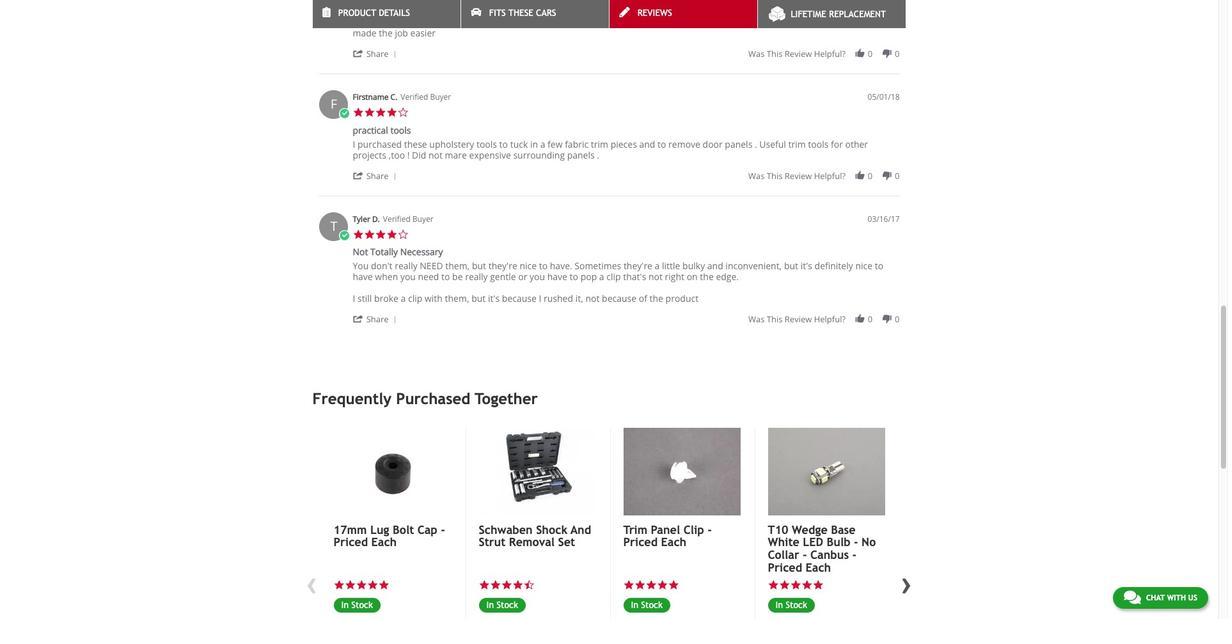 Task type: describe. For each thing, give the bounding box(es) containing it.
chat with us
[[1147, 594, 1198, 603]]

was for t
[[749, 314, 765, 325]]

gentle
[[490, 271, 516, 283]]

to left be
[[442, 271, 450, 283]]

helpful? for t
[[815, 314, 846, 325]]

17mm lug bolt cap - priced each
[[334, 523, 445, 549]]

fits
[[489, 8, 506, 18]]

1 horizontal spatial with
[[1168, 594, 1187, 603]]

frequently purchased together
[[313, 390, 538, 408]]

empty star image for t
[[398, 229, 409, 240]]

,too
[[389, 149, 405, 161]]

helpful? for f
[[815, 170, 846, 182]]

share button for t
[[353, 313, 401, 325]]

0 right the vote up review by peter h. on  9 jun 2019 image
[[868, 48, 873, 60]]

1 horizontal spatial .
[[755, 138, 758, 150]]

0 horizontal spatial it's
[[488, 293, 500, 305]]

1 have from the left
[[353, 271, 373, 283]]

it,
[[576, 293, 584, 305]]

practical tools i purchased these upholstery tools to tuck in a few fabric trim pieces and to remove door panels . useful trim tools for other projects ,too ! did not mare expensive surrounding panels .
[[353, 124, 869, 161]]

these
[[404, 138, 427, 150]]

schwaben shock and strut removal set link
[[479, 523, 596, 549]]

of
[[639, 293, 648, 305]]

2 trim from the left
[[789, 138, 806, 150]]

c.
[[391, 92, 398, 102]]

seperator image
[[391, 316, 399, 324]]

to right definitely
[[875, 260, 884, 272]]

t10 wedge base white led bulb - no collar - canbus - priced each link
[[768, 523, 885, 575]]

trim
[[624, 523, 648, 537]]

0 horizontal spatial with
[[425, 293, 443, 305]]

to left remove at the top right of page
[[658, 138, 667, 150]]

empty star image for f
[[398, 107, 409, 118]]

sometimes
[[575, 260, 622, 272]]

not totally necessary
[[353, 246, 443, 258]]

1 share button from the top
[[353, 47, 401, 60]]

bulky
[[683, 260, 705, 272]]

cars
[[536, 8, 557, 18]]

job
[[395, 27, 408, 39]]

need
[[418, 271, 439, 283]]

useful tools made the job easier
[[353, 13, 436, 39]]

frequently
[[313, 390, 392, 408]]

in stock for schwaben shock and strut removal set
[[487, 601, 518, 611]]

purchased
[[358, 138, 402, 150]]

0 horizontal spatial really
[[395, 260, 418, 272]]

a left "little"
[[655, 260, 660, 272]]

when
[[375, 271, 398, 283]]

trim panel clip - priced each link
[[624, 523, 741, 549]]

trim panel clip - priced each image
[[624, 428, 741, 516]]

projects
[[353, 149, 387, 161]]

i inside practical tools i purchased these upholstery tools to tuck in a few fabric trim pieces and to remove door panels . useful trim tools for other projects ,too ! did not mare expensive surrounding panels .
[[353, 138, 355, 150]]

verified for f
[[401, 92, 428, 102]]

0 right vote up review by firstname c. on  1 may 2018 icon
[[868, 170, 873, 182]]

tyler d. verified buyer
[[353, 214, 434, 224]]

broke
[[374, 293, 399, 305]]

reviews
[[638, 8, 672, 18]]

surrounding
[[514, 149, 565, 161]]

have.
[[550, 260, 573, 272]]

t10 wedge base white led bulb - no collar - canbus - priced each image
[[768, 428, 885, 516]]

collar
[[768, 549, 800, 562]]

0 right vote down review by firstname c. on  1 may 2018 image
[[895, 170, 900, 182]]

remove
[[669, 138, 701, 150]]

useful
[[353, 13, 379, 25]]

vote down review by peter h. on  9 jun 2019 image
[[882, 48, 893, 59]]

0 right "vote down review by tyler d. on 16 mar 2017" icon
[[895, 314, 900, 325]]

1 nice from the left
[[520, 260, 537, 272]]

0 horizontal spatial .
[[597, 149, 600, 161]]

share image for f
[[353, 170, 364, 181]]

to left pop in the left top of the page
[[570, 271, 579, 283]]

0 horizontal spatial clip
[[408, 293, 423, 305]]

led
[[803, 536, 824, 549]]

schwaben shock and strut removal set image
[[479, 428, 596, 516]]

priced inside trim panel clip - priced each
[[624, 536, 658, 549]]

strut
[[479, 536, 506, 549]]

firstname
[[353, 92, 389, 102]]

share image for t
[[353, 314, 364, 325]]

bulb
[[827, 536, 851, 549]]

chat with us link
[[1114, 588, 1209, 609]]

tools left for
[[809, 138, 829, 150]]

0 horizontal spatial panels
[[567, 149, 595, 161]]

tools inside useful tools made the job easier
[[381, 13, 401, 25]]

1 helpful? from the top
[[815, 48, 846, 60]]

be
[[453, 271, 463, 283]]

still
[[358, 293, 372, 305]]

1 you from the left
[[401, 271, 416, 283]]

each inside trim panel clip - priced each
[[661, 536, 687, 549]]

t
[[331, 217, 338, 235]]

2 you from the left
[[530, 271, 545, 283]]

other
[[846, 138, 869, 150]]

vote up review by peter h. on  9 jun 2019 image
[[855, 48, 866, 59]]

or
[[519, 271, 528, 283]]

you
[[353, 260, 369, 272]]

1 because from the left
[[502, 293, 537, 305]]

on
[[687, 271, 698, 283]]

vote up review by firstname c. on  1 may 2018 image
[[855, 170, 866, 181]]

i left still
[[353, 293, 355, 305]]

group for f
[[749, 170, 900, 182]]

1 they're from the left
[[489, 260, 518, 272]]

stock for t10 wedge base white led bulb - no collar - canbus - priced each
[[786, 601, 808, 611]]

this for f
[[767, 170, 783, 182]]

replacement
[[829, 9, 887, 19]]

verified for t
[[383, 214, 411, 224]]

› link
[[898, 567, 917, 601]]

2 because from the left
[[602, 293, 637, 305]]

trim panel clip - priced each
[[624, 523, 712, 549]]

you don't really need them, but they're nice to have. sometimes they're a little bulky and inconvenient, but it's definitely nice to have when you need to be really gentle or you have to pop a clip that's not right on the edge.
[[353, 260, 884, 283]]

in for t10 wedge base white led bulb - no collar - canbus - priced each
[[776, 601, 783, 611]]

1 review from the top
[[785, 48, 812, 60]]

practical tools heading
[[353, 124, 411, 139]]

1 was from the top
[[749, 48, 765, 60]]

the inside you don't really need them, but they're nice to have. sometimes they're a little bulky and inconvenient, but it's definitely nice to have when you need to be really gentle or you have to pop a clip that's not right on the edge.
[[700, 271, 714, 283]]

details
[[379, 8, 410, 18]]

a right pop in the left top of the page
[[600, 271, 605, 283]]

bolt
[[393, 523, 414, 537]]

buyer for f
[[430, 92, 451, 102]]

totally
[[371, 246, 398, 258]]

tyler
[[353, 214, 370, 224]]

wedge
[[792, 523, 828, 537]]

purchased
[[396, 390, 471, 408]]

›
[[902, 567, 912, 601]]

share for f
[[366, 170, 389, 182]]

was this review helpful? for t
[[749, 314, 846, 325]]

f
[[331, 95, 337, 113]]

2 nice from the left
[[856, 260, 873, 272]]

canbus
[[811, 549, 849, 562]]

lifetime replacement
[[791, 9, 887, 19]]

priced inside the "t10 wedge base white led bulb - no collar - canbus - priced each"
[[768, 561, 803, 575]]

group for t
[[749, 314, 900, 325]]

together
[[475, 390, 538, 408]]

fits these cars
[[489, 8, 557, 18]]

it's inside you don't really need them, but they're nice to have. sometimes they're a little bulky and inconvenient, but it's definitely nice to have when you need to be really gentle or you have to pop a clip that's not right on the edge.
[[801, 260, 813, 272]]

review for t
[[785, 314, 812, 325]]

1 group from the top
[[749, 48, 900, 60]]

0 right the vote up review by tyler d. on 16 mar 2017 icon
[[868, 314, 873, 325]]

lug
[[371, 523, 389, 537]]

that's
[[624, 271, 647, 283]]

little
[[662, 260, 681, 272]]

fabric
[[565, 138, 589, 150]]

cap
[[418, 523, 438, 537]]

no
[[862, 536, 876, 549]]

vote down review by tyler d. on 16 mar 2017 image
[[882, 314, 893, 325]]

chat
[[1147, 594, 1166, 603]]

stock for 17mm lug bolt cap - priced each
[[352, 601, 373, 611]]



Task type: vqa. For each thing, say whether or not it's contained in the screenshot.
topmost Helpful?
yes



Task type: locate. For each thing, give the bounding box(es) containing it.
0 vertical spatial review
[[785, 48, 812, 60]]

star image
[[364, 0, 375, 7], [375, 0, 387, 7], [387, 0, 398, 7], [353, 107, 364, 118], [364, 107, 375, 118], [353, 229, 364, 240], [345, 580, 356, 591], [356, 580, 367, 591], [379, 580, 390, 591], [668, 580, 680, 591], [768, 580, 780, 591], [780, 580, 791, 591], [791, 580, 802, 591]]

0 vertical spatial this
[[767, 48, 783, 60]]

1 vertical spatial clip
[[408, 293, 423, 305]]

seperator image down ,too
[[391, 173, 399, 180]]

not right did
[[429, 149, 443, 161]]

practical
[[353, 124, 388, 136]]

seperator image for purchased
[[391, 173, 399, 180]]

circle checkmark image
[[339, 108, 350, 119]]

2 vertical spatial was
[[749, 314, 765, 325]]

the left job
[[379, 27, 393, 39]]

1 vertical spatial not
[[649, 271, 663, 283]]

3 in from the left
[[631, 601, 639, 611]]

0 vertical spatial seperator image
[[391, 51, 399, 58]]

trim right fabric
[[591, 138, 609, 150]]

in stock for trim panel clip - priced each
[[631, 601, 663, 611]]

door
[[703, 138, 723, 150]]

2 vertical spatial not
[[586, 293, 600, 305]]

1 vertical spatial with
[[1168, 594, 1187, 603]]

definitely
[[815, 260, 854, 272]]

empty star image up not totally necessary
[[398, 229, 409, 240]]

each right trim
[[661, 536, 687, 549]]

empty star image down firstname c. verified buyer
[[398, 107, 409, 118]]

nice right definitely
[[856, 260, 873, 272]]

0 vertical spatial verified buyer heading
[[401, 92, 451, 102]]

1 vertical spatial review
[[785, 170, 812, 182]]

share left seperator icon
[[366, 314, 389, 325]]

2 horizontal spatial each
[[806, 561, 832, 575]]

helpful? left vote up review by firstname c. on  1 may 2018 icon
[[815, 170, 846, 182]]

inconvenient,
[[726, 260, 782, 272]]

1 horizontal spatial trim
[[789, 138, 806, 150]]

1 vertical spatial group
[[749, 170, 900, 182]]

us
[[1189, 594, 1198, 603]]

them, down be
[[445, 293, 469, 305]]

i still broke a clip with them, but it's because i rushed it, not because of the product
[[353, 293, 699, 305]]

3 helpful? from the top
[[815, 314, 846, 325]]

and for inconvenient,
[[708, 260, 724, 272]]

1 share image from the top
[[353, 170, 364, 181]]

seperator image for the
[[391, 51, 399, 58]]

and for to
[[640, 138, 656, 150]]

share image
[[353, 170, 364, 181], [353, 314, 364, 325]]

review left the vote up review by tyler d. on 16 mar 2017 icon
[[785, 314, 812, 325]]

really right be
[[465, 271, 488, 283]]

them, inside you don't really need them, but they're nice to have. sometimes they're a little bulky and inconvenient, but it's definitely nice to have when you need to be really gentle or you have to pop a clip that's not right on the edge.
[[446, 260, 470, 272]]

verified buyer heading for t
[[383, 214, 434, 224]]

not inside practical tools i purchased these upholstery tools to tuck in a few fabric trim pieces and to remove door panels . useful trim tools for other projects ,too ! did not mare expensive surrounding panels .
[[429, 149, 443, 161]]

with left us
[[1168, 594, 1187, 603]]

you right or
[[530, 271, 545, 283]]

not
[[353, 246, 368, 258]]

tools left tuck
[[477, 138, 497, 150]]

they're
[[489, 260, 518, 272], [624, 260, 653, 272]]

to left tuck
[[500, 138, 508, 150]]

mare
[[445, 149, 467, 161]]

2 vertical spatial was this review helpful?
[[749, 314, 846, 325]]

17mm lug bolt cap - priced each image
[[334, 428, 452, 516]]

tab panel containing f
[[313, 0, 907, 339]]

2 vertical spatial the
[[650, 293, 664, 305]]

4 in stock from the left
[[776, 601, 808, 611]]

2 vertical spatial this
[[767, 314, 783, 325]]

removal
[[509, 536, 555, 549]]

not inside you don't really need them, but they're nice to have. sometimes they're a little bulky and inconvenient, but it's definitely nice to have when you need to be really gentle or you have to pop a clip that's not right on the edge.
[[649, 271, 663, 283]]

share button
[[353, 47, 401, 60], [353, 169, 401, 182], [353, 313, 401, 325]]

1 vertical spatial the
[[700, 271, 714, 283]]

0 vertical spatial clip
[[607, 271, 621, 283]]

1 empty star image from the top
[[398, 107, 409, 118]]

it's left definitely
[[801, 260, 813, 272]]

share button down the projects at the top of the page
[[353, 169, 401, 182]]

helpful? left the vote up review by peter h. on  9 jun 2019 image
[[815, 48, 846, 60]]

2 vertical spatial review
[[785, 314, 812, 325]]

0 horizontal spatial nice
[[520, 260, 537, 272]]

review down lifetime
[[785, 48, 812, 60]]

05/01/18
[[868, 92, 900, 102]]

share image
[[353, 48, 364, 59]]

0 vertical spatial share image
[[353, 170, 364, 181]]

pieces
[[611, 138, 637, 150]]

0 vertical spatial empty star image
[[398, 107, 409, 118]]

group down for
[[749, 170, 900, 182]]

was this review helpful? for f
[[749, 170, 846, 182]]

2 vertical spatial share
[[366, 314, 389, 325]]

priced left clip
[[624, 536, 658, 549]]

in stock
[[341, 601, 373, 611], [487, 601, 518, 611], [631, 601, 663, 611], [776, 601, 808, 611]]

in stock for t10 wedge base white led bulb - no collar - canbus - priced each
[[776, 601, 808, 611]]

product
[[338, 8, 376, 18]]

trim right useful
[[789, 138, 806, 150]]

panel
[[651, 523, 680, 537]]

3 was this review helpful? from the top
[[749, 314, 846, 325]]

verified
[[401, 92, 428, 102], [383, 214, 411, 224]]

a
[[541, 138, 546, 150], [655, 260, 660, 272], [600, 271, 605, 283], [401, 293, 406, 305]]

half star image
[[524, 580, 535, 591]]

trim
[[591, 138, 609, 150], [789, 138, 806, 150]]

this
[[767, 48, 783, 60], [767, 170, 783, 182], [767, 314, 783, 325]]

tab panel
[[313, 0, 907, 339]]

in stock for 17mm lug bolt cap - priced each
[[341, 601, 373, 611]]

1 vertical spatial helpful?
[[815, 170, 846, 182]]

1 vertical spatial was
[[749, 170, 765, 182]]

share image down still
[[353, 314, 364, 325]]

0 vertical spatial was this review helpful?
[[749, 48, 846, 60]]

2 this from the top
[[767, 170, 783, 182]]

3 review from the top
[[785, 314, 812, 325]]

made
[[353, 27, 377, 39]]

0 horizontal spatial they're
[[489, 260, 518, 272]]

0 horizontal spatial each
[[372, 536, 397, 549]]

share button down made
[[353, 47, 401, 60]]

but
[[472, 260, 486, 272], [785, 260, 799, 272], [472, 293, 486, 305]]

each down led
[[806, 561, 832, 575]]

comments image
[[1124, 590, 1142, 605]]

and right pieces
[[640, 138, 656, 150]]

helpful? left the vote up review by tyler d. on 16 mar 2017 icon
[[815, 314, 846, 325]]

tools up these
[[391, 124, 411, 136]]

was this review helpful? down lifetime
[[749, 48, 846, 60]]

lifetime replacement link
[[758, 0, 906, 28]]

0 vertical spatial share button
[[353, 47, 401, 60]]

0 vertical spatial and
[[640, 138, 656, 150]]

2 review from the top
[[785, 170, 812, 182]]

2 they're from the left
[[624, 260, 653, 272]]

review
[[785, 48, 812, 60], [785, 170, 812, 182], [785, 314, 812, 325]]

17mm
[[334, 523, 367, 537]]

verified buyer heading right d. at top
[[383, 214, 434, 224]]

2 group from the top
[[749, 170, 900, 182]]

clip left that's
[[607, 271, 621, 283]]

because down or
[[502, 293, 537, 305]]

firstname c. verified buyer
[[353, 92, 451, 102]]

3 in stock from the left
[[631, 601, 663, 611]]

1 horizontal spatial each
[[661, 536, 687, 549]]

1 vertical spatial empty star image
[[398, 229, 409, 240]]

need
[[420, 260, 443, 272]]

a right in
[[541, 138, 546, 150]]

share button for f
[[353, 169, 401, 182]]

t10
[[768, 523, 789, 537]]

1 vertical spatial seperator image
[[391, 173, 399, 180]]

0 horizontal spatial have
[[353, 271, 373, 283]]

share button down broke
[[353, 313, 401, 325]]

empty star image
[[398, 107, 409, 118], [398, 229, 409, 240]]

review date 03/16/17 element
[[868, 214, 900, 224]]

share right share icon
[[366, 48, 389, 60]]

1 vertical spatial share button
[[353, 169, 401, 182]]

clip inside you don't really need them, but they're nice to have. sometimes they're a little bulky and inconvenient, but it's definitely nice to have when you need to be really gentle or you have to pop a clip that's not right on the edge.
[[607, 271, 621, 283]]

1 circle checkmark image from the top
[[339, 0, 350, 8]]

expensive
[[469, 149, 511, 161]]

base
[[832, 523, 856, 537]]

priced left lug on the left bottom
[[334, 536, 368, 549]]

0 vertical spatial not
[[429, 149, 443, 161]]

2 share image from the top
[[353, 314, 364, 325]]

share for t
[[366, 314, 389, 325]]

was this review helpful? left the vote up review by tyler d. on 16 mar 2017 icon
[[749, 314, 846, 325]]

tools
[[381, 13, 401, 25], [391, 124, 411, 136], [477, 138, 497, 150], [809, 138, 829, 150]]

priced inside 17mm lug bolt cap - priced each
[[334, 536, 368, 549]]

0 vertical spatial them,
[[446, 260, 470, 272]]

2 vertical spatial helpful?
[[815, 314, 846, 325]]

3 share button from the top
[[353, 313, 401, 325]]

0 horizontal spatial trim
[[591, 138, 609, 150]]

the inside useful tools made the job easier
[[379, 27, 393, 39]]

1 horizontal spatial priced
[[624, 536, 658, 549]]

1 horizontal spatial because
[[602, 293, 637, 305]]

0 horizontal spatial priced
[[334, 536, 368, 549]]

1 seperator image from the top
[[391, 51, 399, 58]]

they're left or
[[489, 260, 518, 272]]

did
[[412, 149, 426, 161]]

a inside practical tools i purchased these upholstery tools to tuck in a few fabric trim pieces and to remove door panels . useful trim tools for other projects ,too ! did not mare expensive surrounding panels .
[[541, 138, 546, 150]]

panels right few
[[567, 149, 595, 161]]

and inside practical tools i purchased these upholstery tools to tuck in a few fabric trim pieces and to remove door panels . useful trim tools for other projects ,too ! did not mare expensive surrounding panels .
[[640, 138, 656, 150]]

clip
[[684, 523, 705, 537]]

0 vertical spatial group
[[749, 48, 900, 60]]

review down useful
[[785, 170, 812, 182]]

3 group from the top
[[749, 314, 900, 325]]

. left useful
[[755, 138, 758, 150]]

1 vertical spatial them,
[[445, 293, 469, 305]]

1 horizontal spatial they're
[[624, 260, 653, 272]]

1 horizontal spatial really
[[465, 271, 488, 283]]

1 vertical spatial it's
[[488, 293, 500, 305]]

review for f
[[785, 170, 812, 182]]

have up rushed
[[548, 271, 568, 283]]

and
[[571, 523, 591, 537]]

nice
[[520, 260, 537, 272], [856, 260, 873, 272]]

each
[[372, 536, 397, 549], [661, 536, 687, 549], [806, 561, 832, 575]]

2 share from the top
[[366, 170, 389, 182]]

0 vertical spatial was
[[749, 48, 765, 60]]

1 horizontal spatial clip
[[607, 271, 621, 283]]

2 vertical spatial group
[[749, 314, 900, 325]]

verified buyer heading
[[401, 92, 451, 102], [383, 214, 434, 224]]

3 was from the top
[[749, 314, 765, 325]]

- inside trim panel clip - priced each
[[708, 523, 712, 537]]

verified right "c."
[[401, 92, 428, 102]]

2 empty star image from the top
[[398, 229, 409, 240]]

2 in from the left
[[487, 601, 494, 611]]

to left the have.
[[539, 260, 548, 272]]

1 in from the left
[[341, 601, 349, 611]]

0
[[868, 48, 873, 60], [895, 48, 900, 60], [868, 170, 873, 182], [895, 170, 900, 182], [868, 314, 873, 325], [895, 314, 900, 325]]

0 vertical spatial share
[[366, 48, 389, 60]]

verified buyer heading right "c."
[[401, 92, 451, 102]]

2 circle checkmark image from the top
[[339, 230, 350, 241]]

right
[[665, 271, 685, 283]]

2 horizontal spatial the
[[700, 271, 714, 283]]

don't
[[371, 260, 393, 272]]

1 horizontal spatial it's
[[801, 260, 813, 272]]

2 helpful? from the top
[[815, 170, 846, 182]]

white
[[768, 536, 800, 549]]

fits these cars link
[[461, 0, 609, 28]]

2 was this review helpful? from the top
[[749, 170, 846, 182]]

necessary
[[400, 246, 443, 258]]

verified buyer heading for f
[[401, 92, 451, 102]]

1 was this review helpful? from the top
[[749, 48, 846, 60]]

0 vertical spatial with
[[425, 293, 443, 305]]

03/16/17
[[868, 214, 900, 224]]

not left right
[[649, 271, 663, 283]]

i down practical
[[353, 138, 355, 150]]

0 vertical spatial verified
[[401, 92, 428, 102]]

each right 17mm
[[372, 536, 397, 549]]

panels
[[725, 138, 753, 150], [567, 149, 595, 161]]

priced down white
[[768, 561, 803, 575]]

3 this from the top
[[767, 314, 783, 325]]

1 stock from the left
[[352, 601, 373, 611]]

- inside 17mm lug bolt cap - priced each
[[441, 523, 445, 537]]

1 vertical spatial buyer
[[413, 214, 434, 224]]

1 vertical spatial and
[[708, 260, 724, 272]]

2 horizontal spatial priced
[[768, 561, 803, 575]]

share
[[366, 48, 389, 60], [366, 170, 389, 182], [366, 314, 389, 325]]

1 in stock from the left
[[341, 601, 373, 611]]

the right of
[[650, 293, 664, 305]]

group down definitely
[[749, 314, 900, 325]]

product details
[[338, 8, 410, 18]]

empty star image
[[398, 0, 409, 7]]

stock for trim panel clip - priced each
[[641, 601, 663, 611]]

in for schwaben shock and strut removal set
[[487, 601, 494, 611]]

share down the projects at the top of the page
[[366, 170, 389, 182]]

each inside the "t10 wedge base white led bulb - no collar - canbus - priced each"
[[806, 561, 832, 575]]

and inside you don't really need them, but they're nice to have. sometimes they're a little bulky and inconvenient, but it's definitely nice to have when you need to be really gentle or you have to pop a clip that's not right on the edge.
[[708, 260, 724, 272]]

seperator image down job
[[391, 51, 399, 58]]

3 stock from the left
[[641, 601, 663, 611]]

they're up of
[[624, 260, 653, 272]]

with down need
[[425, 293, 443, 305]]

group
[[749, 48, 900, 60], [749, 170, 900, 182], [749, 314, 900, 325]]

shock
[[536, 523, 568, 537]]

1 vertical spatial this
[[767, 170, 783, 182]]

group down lifetime replacement link
[[749, 48, 900, 60]]

2 share button from the top
[[353, 169, 401, 182]]

and right bulky
[[708, 260, 724, 272]]

1 trim from the left
[[591, 138, 609, 150]]

schwaben shock and strut removal set
[[479, 523, 591, 549]]

really down not totally necessary
[[395, 260, 418, 272]]

it's down gentle
[[488, 293, 500, 305]]

1 this from the top
[[767, 48, 783, 60]]

review date 05/01/18 element
[[868, 92, 900, 102]]

1 horizontal spatial you
[[530, 271, 545, 283]]

1 horizontal spatial nice
[[856, 260, 873, 272]]

1 vertical spatial share
[[366, 170, 389, 182]]

you
[[401, 271, 416, 283], [530, 271, 545, 283]]

was for f
[[749, 170, 765, 182]]

a right broke
[[401, 293, 406, 305]]

have
[[353, 271, 373, 283], [548, 271, 568, 283]]

few
[[548, 138, 563, 150]]

1 horizontal spatial panels
[[725, 138, 753, 150]]

stock for schwaben shock and strut removal set
[[497, 601, 518, 611]]

them, right need
[[446, 260, 470, 272]]

2 seperator image from the top
[[391, 173, 399, 180]]

0 horizontal spatial and
[[640, 138, 656, 150]]

you left need
[[401, 271, 416, 283]]

0 horizontal spatial not
[[429, 149, 443, 161]]

1 horizontal spatial and
[[708, 260, 724, 272]]

useful tools heading
[[353, 13, 401, 28]]

0 horizontal spatial because
[[502, 293, 537, 305]]

seperator image
[[391, 51, 399, 58], [391, 173, 399, 180]]

1 vertical spatial share image
[[353, 314, 364, 325]]

because left of
[[602, 293, 637, 305]]

1 horizontal spatial have
[[548, 271, 568, 283]]

0 horizontal spatial you
[[401, 271, 416, 283]]

d.
[[372, 214, 380, 224]]

0 vertical spatial buyer
[[430, 92, 451, 102]]

have up still
[[353, 271, 373, 283]]

really
[[395, 260, 418, 272], [465, 271, 488, 283]]

. right fabric
[[597, 149, 600, 161]]

was this review helpful? down useful
[[749, 170, 846, 182]]

priced
[[334, 536, 368, 549], [624, 536, 658, 549], [768, 561, 803, 575]]

buyer right "c."
[[430, 92, 451, 102]]

this for t
[[767, 314, 783, 325]]

2 horizontal spatial not
[[649, 271, 663, 283]]

vote up review by tyler d. on 16 mar 2017 image
[[855, 314, 866, 325]]

in for trim panel clip - priced each
[[631, 601, 639, 611]]

2 have from the left
[[548, 271, 568, 283]]

these
[[509, 8, 534, 18]]

1 vertical spatial was this review helpful?
[[749, 170, 846, 182]]

share image down the projects at the top of the page
[[353, 170, 364, 181]]

2 vertical spatial share button
[[353, 313, 401, 325]]

1 horizontal spatial not
[[586, 293, 600, 305]]

4 in from the left
[[776, 601, 783, 611]]

the right the "on"
[[700, 271, 714, 283]]

3 share from the top
[[366, 314, 389, 325]]

each inside 17mm lug bolt cap - priced each
[[372, 536, 397, 549]]

4 stock from the left
[[786, 601, 808, 611]]

nice right gentle
[[520, 260, 537, 272]]

0 right vote down review by peter h. on  9 jun 2019 image
[[895, 48, 900, 60]]

2 stock from the left
[[497, 601, 518, 611]]

0 vertical spatial the
[[379, 27, 393, 39]]

in
[[531, 138, 538, 150]]

product details link
[[313, 0, 460, 28]]

0 vertical spatial helpful?
[[815, 48, 846, 60]]

t10 wedge base white led bulb - no collar - canbus - priced each
[[768, 523, 876, 575]]

buyer up necessary
[[413, 214, 434, 224]]

i left rushed
[[539, 293, 542, 305]]

0 horizontal spatial the
[[379, 27, 393, 39]]

verified right d. at top
[[383, 214, 411, 224]]

schwaben
[[479, 523, 533, 537]]

set
[[558, 536, 576, 549]]

2 in stock from the left
[[487, 601, 518, 611]]

circle checkmark image
[[339, 0, 350, 8], [339, 230, 350, 241]]

0 vertical spatial circle checkmark image
[[339, 0, 350, 8]]

1 vertical spatial verified
[[383, 214, 411, 224]]

clip down need
[[408, 293, 423, 305]]

1 share from the top
[[366, 48, 389, 60]]

stock
[[352, 601, 373, 611], [497, 601, 518, 611], [641, 601, 663, 611], [786, 601, 808, 611]]

2 was from the top
[[749, 170, 765, 182]]

it's
[[801, 260, 813, 272], [488, 293, 500, 305]]

star image
[[353, 0, 364, 7], [375, 107, 387, 118], [387, 107, 398, 118], [364, 229, 375, 240], [375, 229, 387, 240], [387, 229, 398, 240], [334, 580, 345, 591], [367, 580, 379, 591], [479, 580, 490, 591], [490, 580, 501, 591], [501, 580, 513, 591], [513, 580, 524, 591], [624, 580, 635, 591], [635, 580, 646, 591], [646, 580, 657, 591], [657, 580, 668, 591], [802, 580, 813, 591], [813, 580, 824, 591]]

1 horizontal spatial the
[[650, 293, 664, 305]]

tools up job
[[381, 13, 401, 25]]

in for 17mm lug bolt cap - priced each
[[341, 601, 349, 611]]

1 vertical spatial circle checkmark image
[[339, 230, 350, 241]]

upholstery
[[430, 138, 474, 150]]

0 vertical spatial it's
[[801, 260, 813, 272]]

lifetime
[[791, 9, 827, 19]]

panels right the door
[[725, 138, 753, 150]]

buyer for t
[[413, 214, 434, 224]]

vote down review by firstname c. on  1 may 2018 image
[[882, 170, 893, 181]]

not totally necessary heading
[[353, 246, 443, 261]]

1 vertical spatial verified buyer heading
[[383, 214, 434, 224]]

not right it,
[[586, 293, 600, 305]]



